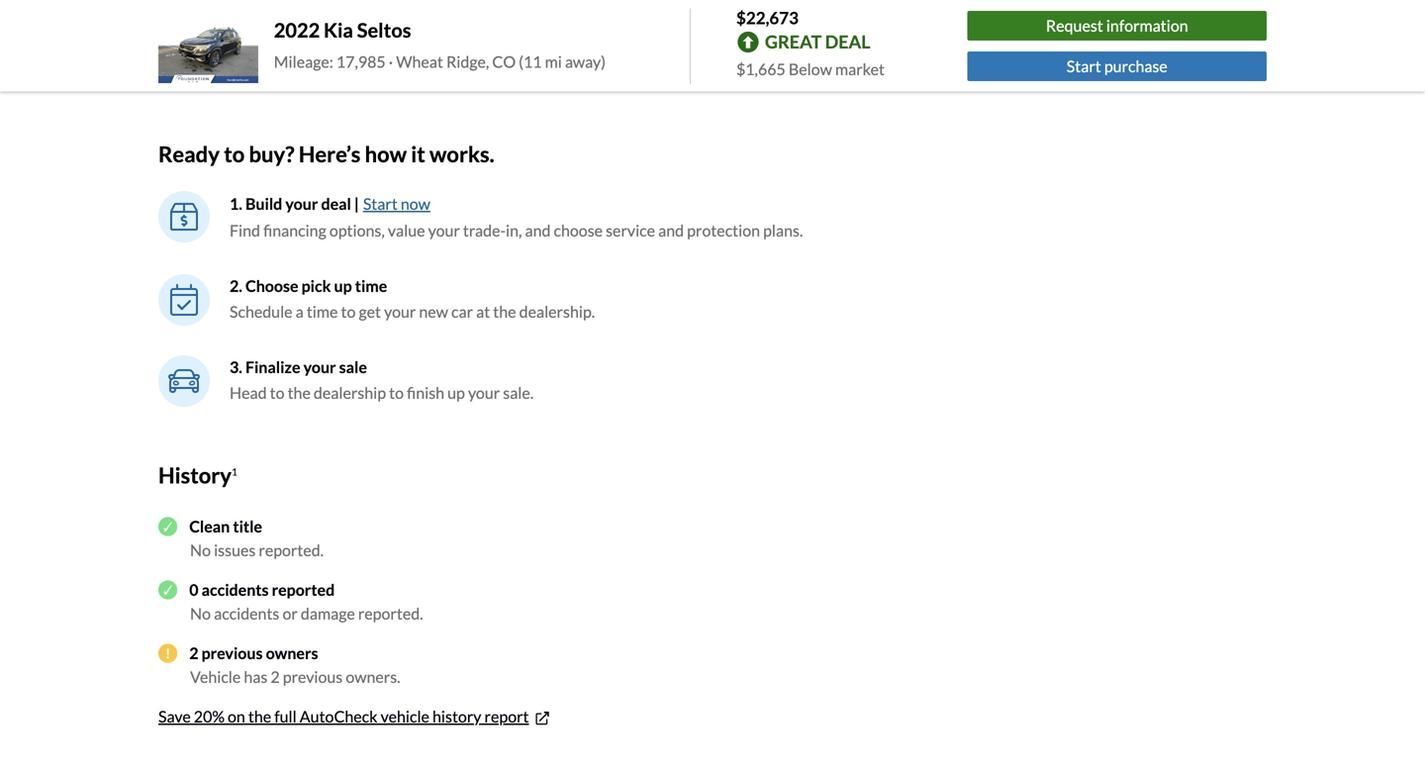 Task type: vqa. For each thing, say whether or not it's contained in the screenshot.
INFO CIRCLE 'icon' on the top left of page
no



Task type: describe. For each thing, give the bounding box(es) containing it.
no for no accidents or damage reported.
[[190, 604, 211, 623]]

new
[[419, 302, 448, 321]]

vdpcheck image for clean title
[[158, 517, 177, 536]]

history 1
[[158, 462, 237, 488]]

buy?
[[249, 141, 294, 167]]

up inside '3. finalize your sale head to the dealership to finish up your sale.'
[[448, 383, 465, 402]]

start inside navigation system remote start
[[556, 72, 591, 91]]

0
[[189, 580, 198, 599]]

start inside button
[[1067, 56, 1101, 76]]

your up financing
[[285, 194, 318, 213]]

finish
[[407, 383, 444, 402]]

save 20% on the full autocheck vehicle history report
[[158, 707, 529, 726]]

2022 kia seltos image
[[158, 8, 258, 83]]

no accidents or damage reported.
[[190, 604, 423, 623]]

clean
[[189, 517, 230, 536]]

2 previous owners
[[189, 643, 318, 663]]

car
[[451, 302, 473, 321]]

wheat
[[396, 52, 443, 71]]

issues
[[214, 540, 256, 560]]

your left the sale.
[[468, 383, 500, 402]]

trade-
[[463, 221, 506, 240]]

below
[[789, 59, 832, 79]]

vehicle
[[381, 707, 429, 726]]

here's
[[299, 141, 361, 167]]

request
[[1046, 16, 1103, 35]]

android
[[158, 48, 215, 67]]

it
[[411, 141, 425, 167]]

how
[[365, 141, 407, 167]]

on
[[228, 707, 245, 726]]

the inside '3. finalize your sale head to the dealership to finish up your sale.'
[[288, 383, 311, 402]]

ridge,
[[446, 52, 489, 71]]

save
[[158, 707, 191, 726]]

deal
[[321, 194, 351, 213]]

2 and from the left
[[658, 221, 684, 240]]

dealership.
[[519, 302, 595, 321]]

a
[[296, 302, 304, 321]]

3. finalize your sale head to the dealership to finish up your sale.
[[230, 357, 534, 402]]

start inside 1. build your deal | start now find financing options, value your trade-in, and choose service and protection plans.
[[363, 194, 398, 213]]

full
[[274, 707, 297, 726]]

find
[[230, 221, 260, 240]]

up inside 2. choose pick up time schedule a time to get your new car at the dealership.
[[334, 276, 352, 296]]

purchase
[[1104, 56, 1168, 76]]

history
[[433, 707, 481, 726]]

mileage:
[[274, 52, 333, 71]]

1 vertical spatial reported.
[[358, 604, 423, 623]]

navigation system remote start
[[499, 48, 628, 91]]

to inside 2. choose pick up time schedule a time to get your new car at the dealership.
[[341, 302, 356, 321]]

vehicle
[[190, 667, 241, 686]]

finalize
[[245, 357, 300, 377]]

1. build your deal | start now find financing options, value your trade-in, and choose service and protection plans.
[[230, 194, 803, 240]]

head
[[230, 383, 267, 402]]

seltos
[[357, 18, 411, 42]]

1 vertical spatial time
[[307, 302, 338, 321]]

your inside 2. choose pick up time schedule a time to get your new car at the dealership.
[[384, 302, 416, 321]]

no issues reported.
[[190, 540, 324, 560]]

save 20% on the full autocheck vehicle history report link
[[158, 707, 552, 728]]

great deal
[[765, 31, 871, 53]]

to down finalize
[[270, 383, 285, 402]]

market
[[835, 59, 885, 79]]

remote
[[499, 72, 553, 91]]

deal
[[825, 31, 871, 53]]

owners.
[[346, 667, 400, 686]]

get
[[359, 302, 381, 321]]

3.
[[230, 357, 242, 377]]

away)
[[565, 52, 606, 71]]

plans.
[[763, 221, 803, 240]]

clean title
[[189, 517, 262, 536]]

accidents for reported
[[201, 580, 269, 599]]

1
[[232, 466, 237, 478]]

owners
[[266, 643, 318, 663]]

start now button
[[362, 191, 431, 217]]

pick
[[301, 276, 331, 296]]

great
[[765, 31, 822, 53]]

reported
[[272, 580, 335, 599]]

$1,665
[[736, 59, 786, 79]]

works.
[[430, 141, 495, 167]]



Task type: locate. For each thing, give the bounding box(es) containing it.
vdpcheck image left '0'
[[158, 580, 177, 599]]

navigation
[[499, 48, 574, 67]]

0 horizontal spatial time
[[307, 302, 338, 321]]

1 horizontal spatial the
[[288, 383, 311, 402]]

0 horizontal spatial up
[[334, 276, 352, 296]]

0 vertical spatial up
[[334, 276, 352, 296]]

1 no from the top
[[190, 540, 211, 560]]

1 vertical spatial vdpcheck image
[[158, 580, 177, 599]]

wheels
[[197, 24, 249, 44]]

1 vertical spatial 2
[[271, 667, 280, 686]]

2. choose pick up time schedule a time to get your new car at the dealership.
[[230, 276, 595, 321]]

the down finalize
[[288, 383, 311, 402]]

1 horizontal spatial time
[[355, 276, 387, 296]]

at
[[476, 302, 490, 321]]

(11
[[519, 52, 542, 71]]

1 vdpcheck image from the top
[[158, 517, 177, 536]]

2.
[[230, 276, 242, 296]]

2022 kia seltos mileage: 17,985 · wheat ridge, co (11 mi away)
[[274, 18, 606, 71]]

17,985
[[336, 52, 386, 71]]

0 vertical spatial no
[[190, 540, 211, 560]]

sale.
[[503, 383, 534, 402]]

0 vertical spatial previous
[[201, 643, 263, 663]]

dealership
[[314, 383, 386, 402]]

$22,673
[[736, 7, 799, 28]]

time right a
[[307, 302, 338, 321]]

ready
[[158, 141, 220, 167]]

1 horizontal spatial and
[[658, 221, 684, 240]]

request information
[[1046, 16, 1188, 35]]

1 vertical spatial no
[[190, 604, 211, 623]]

1 horizontal spatial start
[[556, 72, 591, 91]]

your right value
[[428, 221, 460, 240]]

2 horizontal spatial start
[[1067, 56, 1101, 76]]

in,
[[506, 221, 522, 240]]

vdpcheck image
[[158, 517, 177, 536], [158, 580, 177, 599]]

1 horizontal spatial 2
[[271, 667, 280, 686]]

2 horizontal spatial the
[[493, 302, 516, 321]]

time up get
[[355, 276, 387, 296]]

reported. right the damage
[[358, 604, 423, 623]]

vehicle has 2 previous owners.
[[190, 667, 400, 686]]

1 vertical spatial previous
[[283, 667, 343, 686]]

1.
[[230, 194, 242, 213]]

report
[[485, 707, 529, 726]]

0 horizontal spatial previous
[[201, 643, 263, 663]]

$1,665 below market
[[736, 59, 885, 79]]

up right finish
[[448, 383, 465, 402]]

service
[[606, 221, 655, 240]]

options,
[[329, 221, 385, 240]]

2 right "has" on the left of the page
[[271, 667, 280, 686]]

has
[[244, 667, 268, 686]]

to
[[224, 141, 245, 167], [341, 302, 356, 321], [270, 383, 285, 402], [389, 383, 404, 402]]

0 horizontal spatial start
[[363, 194, 398, 213]]

your right get
[[384, 302, 416, 321]]

0 horizontal spatial reported.
[[259, 540, 324, 560]]

the inside 2. choose pick up time schedule a time to get your new car at the dealership.
[[493, 302, 516, 321]]

20%
[[194, 707, 225, 726]]

reported.
[[259, 540, 324, 560], [358, 604, 423, 623]]

2 no from the top
[[190, 604, 211, 623]]

0 vertical spatial reported.
[[259, 540, 324, 560]]

previous
[[201, 643, 263, 663], [283, 667, 343, 686]]

financing
[[263, 221, 326, 240]]

start
[[1067, 56, 1101, 76], [556, 72, 591, 91], [363, 194, 398, 213]]

your left sale
[[303, 357, 336, 377]]

0 horizontal spatial 2
[[189, 643, 198, 663]]

history
[[158, 462, 232, 488]]

vdpalert image
[[158, 644, 177, 663]]

0 vertical spatial time
[[355, 276, 387, 296]]

damage
[[301, 604, 355, 623]]

value
[[388, 221, 425, 240]]

to left finish
[[389, 383, 404, 402]]

start down request
[[1067, 56, 1101, 76]]

no for no issues reported.
[[190, 540, 211, 560]]

1 horizontal spatial up
[[448, 383, 465, 402]]

vdpcheck image left 'clean'
[[158, 517, 177, 536]]

time
[[355, 276, 387, 296], [307, 302, 338, 321]]

2
[[189, 643, 198, 663], [271, 667, 280, 686]]

to left get
[[341, 302, 356, 321]]

bluetooth
[[158, 72, 228, 91]]

accidents
[[201, 580, 269, 599], [214, 604, 279, 623]]

the right on
[[248, 707, 271, 726]]

system
[[578, 48, 628, 67]]

previous down owners
[[283, 667, 343, 686]]

and right service
[[658, 221, 684, 240]]

save 20% on the full autocheck vehicle history report image
[[533, 709, 552, 728]]

auto
[[218, 48, 252, 67]]

no down '0'
[[190, 604, 211, 623]]

2 vertical spatial the
[[248, 707, 271, 726]]

reported. up reported
[[259, 540, 324, 560]]

1 horizontal spatial reported.
[[358, 604, 423, 623]]

0 horizontal spatial and
[[525, 221, 551, 240]]

start down away)
[[556, 72, 591, 91]]

request information button
[[968, 11, 1267, 40]]

choose
[[245, 276, 298, 296]]

or
[[283, 604, 298, 623]]

vdpcheck image for 0 accidents reported
[[158, 580, 177, 599]]

start right |
[[363, 194, 398, 213]]

0 vertical spatial 2
[[189, 643, 198, 663]]

build
[[245, 194, 282, 213]]

kia
[[324, 18, 353, 42]]

·
[[389, 52, 393, 71]]

0 accidents reported
[[189, 580, 335, 599]]

schedule
[[230, 302, 293, 321]]

0 horizontal spatial the
[[248, 707, 271, 726]]

accidents for or
[[214, 604, 279, 623]]

and
[[525, 221, 551, 240], [658, 221, 684, 240]]

start purchase button
[[968, 51, 1267, 81]]

start purchase
[[1067, 56, 1168, 76]]

2 vdpcheck image from the top
[[158, 580, 177, 599]]

1 horizontal spatial previous
[[283, 667, 343, 686]]

up right the pick
[[334, 276, 352, 296]]

0 vertical spatial the
[[493, 302, 516, 321]]

no
[[190, 540, 211, 560], [190, 604, 211, 623]]

alloy
[[158, 24, 194, 44]]

and right in,
[[525, 221, 551, 240]]

sale
[[339, 357, 367, 377]]

protection
[[687, 221, 760, 240]]

previous up vehicle
[[201, 643, 263, 663]]

accidents down issues in the bottom of the page
[[201, 580, 269, 599]]

1 and from the left
[[525, 221, 551, 240]]

|
[[354, 194, 359, 213]]

co
[[492, 52, 516, 71]]

now
[[401, 194, 430, 213]]

2022
[[274, 18, 320, 42]]

mi
[[545, 52, 562, 71]]

0 vertical spatial vdpcheck image
[[158, 517, 177, 536]]

the right at
[[493, 302, 516, 321]]

1 vertical spatial the
[[288, 383, 311, 402]]

1 vertical spatial up
[[448, 383, 465, 402]]

choose
[[554, 221, 603, 240]]

alloy wheels android auto bluetooth
[[158, 24, 252, 91]]

0 vertical spatial accidents
[[201, 580, 269, 599]]

the
[[493, 302, 516, 321], [288, 383, 311, 402], [248, 707, 271, 726]]

accidents down '0 accidents reported'
[[214, 604, 279, 623]]

no down 'clean'
[[190, 540, 211, 560]]

1 vertical spatial accidents
[[214, 604, 279, 623]]

title
[[233, 517, 262, 536]]

ready to buy? here's how it works.
[[158, 141, 495, 167]]

to left buy?
[[224, 141, 245, 167]]

your
[[285, 194, 318, 213], [428, 221, 460, 240], [384, 302, 416, 321], [303, 357, 336, 377], [468, 383, 500, 402]]

autocheck
[[300, 707, 378, 726]]

2 right vdpalert icon
[[189, 643, 198, 663]]



